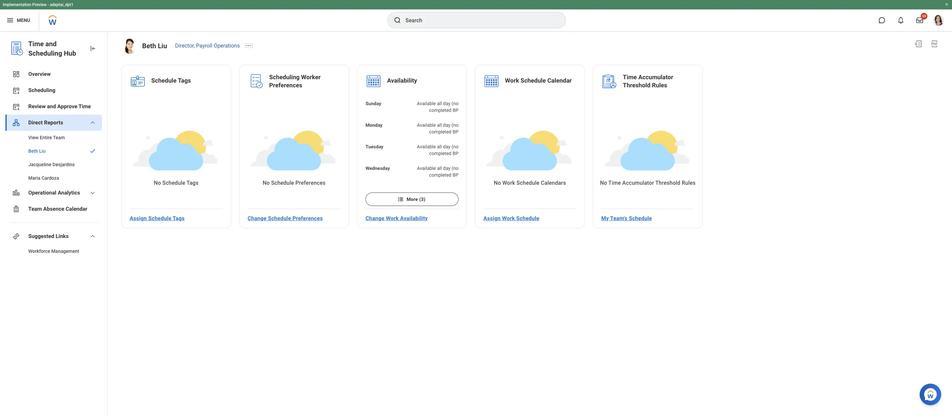 Task type: locate. For each thing, give the bounding box(es) containing it.
0 horizontal spatial threshold
[[623, 82, 651, 89]]

bp for tuesday
[[453, 151, 459, 156]]

3 available all day (no completed bp submissions) from the top
[[417, 144, 459, 163]]

assign
[[130, 215, 147, 221], [484, 215, 501, 221]]

liu inside direct reports element
[[39, 148, 46, 154]]

available all day (no completed bp submissions) for wednesday
[[417, 166, 459, 184]]

available
[[417, 101, 436, 106], [417, 122, 436, 128], [417, 144, 436, 149], [417, 166, 436, 171]]

submissions) for sunday
[[431, 114, 459, 120]]

calendar user solid image for scheduling
[[12, 86, 20, 94]]

time
[[28, 40, 44, 48], [623, 73, 637, 81], [79, 103, 91, 110], [609, 180, 621, 186]]

demo_f075.png image
[[121, 38, 137, 54]]

chevron down small image
[[89, 189, 97, 197], [89, 232, 97, 240]]

liu left director,
[[158, 42, 167, 50]]

2 all from the top
[[437, 122, 442, 128]]

2 (no from the top
[[452, 122, 459, 128]]

calendar inside navigation pane region
[[66, 206, 87, 212]]

inbox large image
[[917, 17, 924, 24]]

1 submissions) from the top
[[431, 114, 459, 120]]

beth down view
[[28, 148, 38, 154]]

1 vertical spatial team
[[28, 206, 42, 212]]

4 available all day (no completed bp submissions) from the top
[[417, 166, 459, 184]]

work schedule calendar
[[505, 77, 572, 84]]

2 vertical spatial preferences
[[293, 215, 323, 221]]

(no
[[452, 101, 459, 106], [452, 122, 459, 128], [452, 144, 459, 149], [452, 166, 459, 171]]

chevron down small image inside operational analytics dropdown button
[[89, 189, 97, 197]]

scheduling for scheduling worker preferences
[[269, 73, 300, 81]]

3 submissions) from the top
[[431, 157, 459, 163]]

maria
[[28, 175, 40, 181]]

scheduling for scheduling
[[28, 87, 55, 93]]

chevron down small image right analytics
[[89, 189, 97, 197]]

wednesday
[[366, 166, 390, 171]]

3 available from the top
[[417, 144, 436, 149]]

scheduling worker preferences
[[269, 73, 321, 89]]

monday
[[366, 122, 383, 128]]

change
[[248, 215, 267, 221], [366, 215, 385, 221]]

available for tuesday
[[417, 144, 436, 149]]

1 calendar user solid image from the top
[[12, 86, 20, 94]]

no for time accumulator threshold rules
[[601, 180, 608, 186]]

close environment banner image
[[945, 2, 949, 6]]

work inside the change work availability button
[[386, 215, 399, 221]]

scheduling up the overview
[[28, 49, 62, 57]]

bp for monday
[[453, 129, 459, 135]]

tags for no schedule tags
[[187, 180, 199, 186]]

director,
[[175, 42, 195, 49]]

4 no from the left
[[601, 180, 608, 186]]

0 vertical spatial calendar
[[548, 77, 572, 84]]

and up 'overview' link
[[45, 40, 57, 48]]

1 no from the left
[[154, 180, 161, 186]]

0 vertical spatial calendar user solid image
[[12, 86, 20, 94]]

schedule
[[151, 77, 177, 84], [521, 77, 546, 84], [163, 180, 185, 186], [271, 180, 294, 186], [517, 180, 540, 186], [148, 215, 172, 221], [268, 215, 291, 221], [517, 215, 540, 221], [629, 215, 652, 221]]

suggested links button
[[5, 228, 102, 244]]

day for wednesday
[[443, 166, 451, 171]]

all for sunday
[[437, 101, 442, 106]]

calendar user solid image up view team icon
[[12, 102, 20, 111]]

tags
[[178, 77, 191, 84], [187, 180, 199, 186], [173, 215, 185, 221]]

0 horizontal spatial assign
[[130, 215, 147, 221]]

2 available from the top
[[417, 122, 436, 128]]

available for monday
[[417, 122, 436, 128]]

0 vertical spatial tags
[[178, 77, 191, 84]]

1 all from the top
[[437, 101, 442, 106]]

team absence calendar
[[28, 206, 87, 212]]

1 vertical spatial calendar user solid image
[[12, 102, 20, 111]]

no
[[154, 180, 161, 186], [263, 180, 270, 186], [494, 180, 501, 186], [601, 180, 608, 186]]

team
[[53, 135, 65, 140], [28, 206, 42, 212]]

all
[[437, 101, 442, 106], [437, 122, 442, 128], [437, 144, 442, 149], [437, 166, 442, 171]]

view printable version (pdf) image
[[931, 40, 939, 48]]

3 all from the top
[[437, 144, 442, 149]]

1 horizontal spatial liu
[[158, 42, 167, 50]]

director, payroll operations link
[[175, 42, 240, 49]]

0 vertical spatial and
[[45, 40, 57, 48]]

completed for sunday
[[429, 108, 452, 113]]

3 day from the top
[[443, 144, 451, 149]]

no for schedule tags
[[154, 180, 161, 186]]

0 vertical spatial liu
[[158, 42, 167, 50]]

1 horizontal spatial rules
[[682, 180, 696, 186]]

liu
[[158, 42, 167, 50], [39, 148, 46, 154]]

schedule tags element
[[151, 77, 191, 86]]

1 vertical spatial rules
[[682, 180, 696, 186]]

1 available from the top
[[417, 101, 436, 106]]

and for review
[[47, 103, 56, 110]]

operational analytics
[[28, 189, 80, 196]]

0 vertical spatial chevron down small image
[[89, 189, 97, 197]]

scheduling down the overview
[[28, 87, 55, 93]]

-
[[48, 2, 49, 7]]

absence
[[43, 206, 64, 212]]

1 vertical spatial threshold
[[656, 180, 681, 186]]

scheduling inside the scheduling worker preferences
[[269, 73, 300, 81]]

operational analytics button
[[5, 185, 102, 201]]

no schedule preferences
[[263, 180, 326, 186]]

management
[[51, 248, 79, 254]]

0 vertical spatial beth liu
[[142, 42, 167, 50]]

calendar user solid image inside review and approve time link
[[12, 102, 20, 111]]

completed for tuesday
[[429, 151, 452, 156]]

my team's schedule
[[602, 215, 652, 221]]

work inside the assign work schedule button
[[502, 215, 515, 221]]

jacqueline desjardins link
[[5, 158, 102, 171]]

time accumulator threshold rules element
[[623, 73, 695, 91]]

calendar for work schedule calendar
[[548, 77, 572, 84]]

threshold
[[623, 82, 651, 89], [656, 180, 681, 186]]

2 vertical spatial scheduling
[[28, 87, 55, 93]]

4 (no from the top
[[452, 166, 459, 171]]

task timeoff image
[[12, 205, 20, 213]]

1 vertical spatial beth liu
[[28, 148, 46, 154]]

1 vertical spatial chevron down small image
[[89, 232, 97, 240]]

2 completed from the top
[[429, 129, 452, 135]]

1 vertical spatial calendar
[[66, 206, 87, 212]]

4 bp from the top
[[453, 172, 459, 178]]

day for monday
[[443, 122, 451, 128]]

calendar user solid image
[[12, 86, 20, 94], [12, 102, 20, 111]]

2 day from the top
[[443, 122, 451, 128]]

1 chevron down small image from the top
[[89, 189, 97, 197]]

1 horizontal spatial team
[[53, 135, 65, 140]]

review and approve time link
[[5, 98, 102, 115]]

1 horizontal spatial change
[[366, 215, 385, 221]]

submissions) for tuesday
[[431, 157, 459, 163]]

tags inside button
[[173, 215, 185, 221]]

completed for monday
[[429, 129, 452, 135]]

2 assign from the left
[[484, 215, 501, 221]]

and right review
[[47, 103, 56, 110]]

3 bp from the top
[[453, 151, 459, 156]]

2 calendar user solid image from the top
[[12, 102, 20, 111]]

team down operational on the top left
[[28, 206, 42, 212]]

4 all from the top
[[437, 166, 442, 171]]

schedule tags
[[151, 77, 191, 84]]

work for assign work schedule
[[502, 215, 515, 221]]

transformation import image
[[89, 45, 97, 53]]

preferences inside the scheduling worker preferences
[[269, 82, 303, 89]]

links
[[56, 233, 69, 239]]

0 horizontal spatial calendar
[[66, 206, 87, 212]]

0 vertical spatial preferences
[[269, 82, 303, 89]]

view entire team
[[28, 135, 65, 140]]

2 submissions) from the top
[[431, 136, 459, 141]]

1 change from the left
[[248, 215, 267, 221]]

change inside change schedule preferences button
[[248, 215, 267, 221]]

1 completed from the top
[[429, 108, 452, 113]]

1 vertical spatial availability
[[400, 215, 428, 221]]

1 horizontal spatial beth
[[142, 42, 156, 50]]

work for change work availability
[[386, 215, 399, 221]]

4 completed from the top
[[429, 172, 452, 178]]

no for scheduling worker preferences
[[263, 180, 270, 186]]

1 day from the top
[[443, 101, 451, 106]]

beth liu right demo_f075.png 'icon'
[[142, 42, 167, 50]]

no work schedule calendars
[[494, 180, 566, 186]]

0 horizontal spatial rules
[[652, 82, 668, 89]]

0 vertical spatial scheduling
[[28, 49, 62, 57]]

1 horizontal spatial calendar
[[548, 77, 572, 84]]

1 available all day (no completed bp submissions) from the top
[[417, 101, 459, 120]]

(no for tuesday
[[452, 144, 459, 149]]

2 chevron down small image from the top
[[89, 232, 97, 240]]

1 vertical spatial accumulator
[[623, 180, 655, 186]]

1 horizontal spatial assign
[[484, 215, 501, 221]]

team inside direct reports element
[[53, 135, 65, 140]]

scheduling inside time and scheduling hub
[[28, 49, 62, 57]]

more (3)
[[407, 197, 426, 202]]

and inside time and scheduling hub
[[45, 40, 57, 48]]

scheduling left the worker
[[269, 73, 300, 81]]

scheduling worker preferences element
[[269, 73, 341, 91]]

schedule inside assign schedule tags button
[[148, 215, 172, 221]]

0 horizontal spatial beth liu
[[28, 148, 46, 154]]

beth liu link
[[5, 144, 102, 158]]

day
[[443, 101, 451, 106], [443, 122, 451, 128], [443, 144, 451, 149], [443, 166, 451, 171]]

calendar
[[548, 77, 572, 84], [66, 206, 87, 212]]

0 horizontal spatial beth
[[28, 148, 38, 154]]

1 horizontal spatial beth liu
[[142, 42, 167, 50]]

assign schedule tags
[[130, 215, 185, 221]]

assign work schedule button
[[481, 211, 543, 225]]

preferences inside button
[[293, 215, 323, 221]]

1 vertical spatial beth
[[28, 148, 38, 154]]

hub
[[64, 49, 76, 57]]

1 vertical spatial liu
[[39, 148, 46, 154]]

tags inside "element"
[[178, 77, 191, 84]]

team right entire
[[53, 135, 65, 140]]

calendar user solid image down dashboard icon
[[12, 86, 20, 94]]

completed
[[429, 108, 452, 113], [429, 129, 452, 135], [429, 151, 452, 156], [429, 172, 452, 178]]

completed for wednesday
[[429, 172, 452, 178]]

3 completed from the top
[[429, 151, 452, 156]]

more (3) button
[[366, 193, 459, 206]]

1 bp from the top
[[453, 108, 459, 113]]

0 vertical spatial availability
[[387, 77, 417, 84]]

calendar user solid image inside scheduling link
[[12, 86, 20, 94]]

beth right demo_f075.png 'icon'
[[142, 42, 156, 50]]

submissions) for monday
[[431, 136, 459, 141]]

1 (no from the top
[[452, 101, 459, 106]]

profile logan mcneil image
[[934, 15, 945, 27]]

2 bp from the top
[[453, 129, 459, 135]]

direct reports element
[[5, 131, 102, 185]]

3 no from the left
[[494, 180, 501, 186]]

submissions)
[[431, 114, 459, 120], [431, 136, 459, 141], [431, 157, 459, 163], [431, 179, 459, 184]]

1 assign from the left
[[130, 215, 147, 221]]

availability element
[[387, 77, 417, 86]]

change for scheduling worker preferences
[[248, 215, 267, 221]]

1 vertical spatial tags
[[187, 180, 199, 186]]

review and approve time
[[28, 103, 91, 110]]

chevron down small image inside 'suggested links' dropdown button
[[89, 232, 97, 240]]

2 available all day (no completed bp submissions) from the top
[[417, 122, 459, 141]]

available all day (no completed bp submissions)
[[417, 101, 459, 120], [417, 122, 459, 141], [417, 144, 459, 163], [417, 166, 459, 184]]

desjardins
[[53, 162, 75, 167]]

4 available from the top
[[417, 166, 436, 171]]

work
[[505, 77, 519, 84], [503, 180, 516, 186], [386, 215, 399, 221], [502, 215, 515, 221]]

change inside the change work availability button
[[366, 215, 385, 221]]

analytics
[[58, 189, 80, 196]]

no for work schedule calendar
[[494, 180, 501, 186]]

and
[[45, 40, 57, 48], [47, 103, 56, 110]]

work schedule calendar element
[[505, 77, 572, 86]]

1 vertical spatial and
[[47, 103, 56, 110]]

beth liu up jacqueline
[[28, 148, 46, 154]]

3 (no from the top
[[452, 144, 459, 149]]

0 vertical spatial rules
[[652, 82, 668, 89]]

bp
[[453, 108, 459, 113], [453, 129, 459, 135], [453, 151, 459, 156], [453, 172, 459, 178]]

availability
[[387, 77, 417, 84], [400, 215, 428, 221]]

2 no from the left
[[263, 180, 270, 186]]

calendar user solid image for review and approve time
[[12, 102, 20, 111]]

1 vertical spatial preferences
[[296, 180, 326, 186]]

1 vertical spatial scheduling
[[269, 73, 300, 81]]

calendar for team absence calendar
[[66, 206, 87, 212]]

4 day from the top
[[443, 166, 451, 171]]

0 horizontal spatial change
[[248, 215, 267, 221]]

2 change from the left
[[366, 215, 385, 221]]

preferences for scheduling worker preferences
[[269, 82, 303, 89]]

0 horizontal spatial liu
[[39, 148, 46, 154]]

4 submissions) from the top
[[431, 179, 459, 184]]

check image
[[89, 148, 97, 154]]

liu up jacqueline
[[39, 148, 46, 154]]

0 vertical spatial threshold
[[623, 82, 651, 89]]

workforce management
[[28, 248, 79, 254]]

preferences
[[269, 82, 303, 89], [296, 180, 326, 186], [293, 215, 323, 221]]

chevron down small image right links at the left
[[89, 232, 97, 240]]

rules
[[652, 82, 668, 89], [682, 180, 696, 186]]

scheduling
[[28, 49, 62, 57], [269, 73, 300, 81], [28, 87, 55, 93]]

2 vertical spatial tags
[[173, 215, 185, 221]]

0 vertical spatial accumulator
[[639, 73, 674, 81]]

adeptai_dpt1
[[50, 2, 73, 7]]

0 vertical spatial team
[[53, 135, 65, 140]]

time inside time accumulator threshold rules
[[623, 73, 637, 81]]

approve
[[57, 103, 77, 110]]



Task type: vqa. For each thing, say whether or not it's contained in the screenshot.


Task type: describe. For each thing, give the bounding box(es) containing it.
33
[[923, 14, 927, 18]]

bp for sunday
[[453, 108, 459, 113]]

notifications large image
[[898, 17, 905, 24]]

schedule inside change schedule preferences button
[[268, 215, 291, 221]]

chart image
[[12, 189, 20, 197]]

suggested
[[28, 233, 54, 239]]

justify image
[[6, 16, 14, 24]]

change work availability
[[366, 215, 428, 221]]

overview link
[[5, 66, 102, 82]]

and for time
[[45, 40, 57, 48]]

preview
[[32, 2, 47, 7]]

schedule inside the assign work schedule button
[[517, 215, 540, 221]]

cardoza
[[42, 175, 59, 181]]

implementation
[[3, 2, 31, 7]]

(no for wednesday
[[452, 166, 459, 171]]

beth liu inside beth liu link
[[28, 148, 46, 154]]

accumulator inside time accumulator threshold rules
[[639, 73, 674, 81]]

worker
[[301, 73, 321, 81]]

review
[[28, 103, 46, 110]]

0 horizontal spatial team
[[28, 206, 42, 212]]

menu
[[17, 17, 30, 23]]

team's
[[611, 215, 628, 221]]

time inside time and scheduling hub
[[28, 40, 44, 48]]

entire
[[40, 135, 52, 140]]

assign for work schedule calendar
[[484, 215, 501, 221]]

chevron down small image
[[89, 119, 97, 127]]

jacqueline desjardins
[[28, 162, 75, 167]]

maria cardoza
[[28, 175, 59, 181]]

day for tuesday
[[443, 144, 451, 149]]

jacqueline
[[28, 162, 51, 167]]

view
[[28, 135, 39, 140]]

calendars
[[541, 180, 566, 186]]

payroll
[[196, 42, 213, 49]]

direct reports
[[28, 119, 63, 126]]

suggested links
[[28, 233, 69, 239]]

more
[[407, 197, 418, 202]]

availability inside button
[[400, 215, 428, 221]]

operational
[[28, 189, 56, 196]]

Search Workday  search field
[[406, 13, 552, 28]]

tags for assign schedule tags
[[173, 215, 185, 221]]

(3)
[[420, 197, 426, 202]]

time and scheduling hub
[[28, 40, 76, 57]]

view entire team link
[[5, 131, 102, 144]]

preferences for no schedule preferences
[[296, 180, 326, 186]]

no schedule tags
[[154, 180, 199, 186]]

schedule inside my team's schedule button
[[629, 215, 652, 221]]

assign schedule tags button
[[127, 211, 187, 225]]

workforce
[[28, 248, 50, 254]]

preferences for change schedule preferences
[[293, 215, 323, 221]]

team absence calendar link
[[5, 201, 102, 217]]

(no for sunday
[[452, 101, 459, 106]]

1 horizontal spatial threshold
[[656, 180, 681, 186]]

menu banner
[[0, 0, 953, 31]]

direct reports button
[[5, 115, 102, 131]]

navigation pane region
[[0, 31, 108, 416]]

all for wednesday
[[437, 166, 442, 171]]

time and scheduling hub element
[[28, 39, 83, 58]]

implementation preview -   adeptai_dpt1
[[3, 2, 73, 7]]

bp for wednesday
[[453, 172, 459, 178]]

threshold inside time accumulator threshold rules
[[623, 82, 651, 89]]

search image
[[394, 16, 402, 24]]

maria cardoza link
[[5, 171, 102, 185]]

beth inside direct reports element
[[28, 148, 38, 154]]

0 vertical spatial beth
[[142, 42, 156, 50]]

chevron down small image for analytics
[[89, 189, 97, 197]]

overview
[[28, 71, 51, 77]]

change schedule preferences button
[[245, 211, 326, 225]]

no time accumulator threshold rules
[[601, 180, 696, 186]]

my team's schedule button
[[599, 211, 655, 225]]

link image
[[12, 232, 20, 240]]

assign for schedule tags
[[130, 215, 147, 221]]

(no for monday
[[452, 122, 459, 128]]

direct
[[28, 119, 43, 126]]

tuesday
[[366, 144, 384, 149]]

reports
[[44, 119, 63, 126]]

available all day (no completed bp submissions) for tuesday
[[417, 144, 459, 163]]

33 button
[[913, 13, 928, 28]]

change schedule preferences
[[248, 215, 323, 221]]

all for tuesday
[[437, 144, 442, 149]]

dashboard image
[[12, 70, 20, 78]]

change for availability
[[366, 215, 385, 221]]

scheduling link
[[5, 82, 102, 98]]

time accumulator threshold rules
[[623, 73, 674, 89]]

workforce management link
[[5, 244, 102, 258]]

export to excel image
[[915, 40, 923, 48]]

schedule inside work schedule calendar element
[[521, 77, 546, 84]]

schedule inside schedule tags "element"
[[151, 77, 177, 84]]

available all day (no completed bp submissions) for monday
[[417, 122, 459, 141]]

rules inside time accumulator threshold rules
[[652, 82, 668, 89]]

sunday
[[366, 101, 382, 106]]

all for monday
[[437, 122, 442, 128]]

operations
[[214, 42, 240, 49]]

change work availability button
[[363, 211, 431, 225]]

list view image
[[397, 196, 404, 203]]

my
[[602, 215, 609, 221]]

available for wednesday
[[417, 166, 436, 171]]

chevron down small image for links
[[89, 232, 97, 240]]

available all day (no completed bp submissions) for sunday
[[417, 101, 459, 120]]

director, payroll operations
[[175, 42, 240, 49]]

work inside work schedule calendar element
[[505, 77, 519, 84]]

work for no work schedule calendars
[[503, 180, 516, 186]]

submissions) for wednesday
[[431, 179, 459, 184]]

available for sunday
[[417, 101, 436, 106]]

menu button
[[0, 9, 39, 31]]

day for sunday
[[443, 101, 451, 106]]

view team image
[[12, 119, 20, 127]]

assign work schedule
[[484, 215, 540, 221]]



